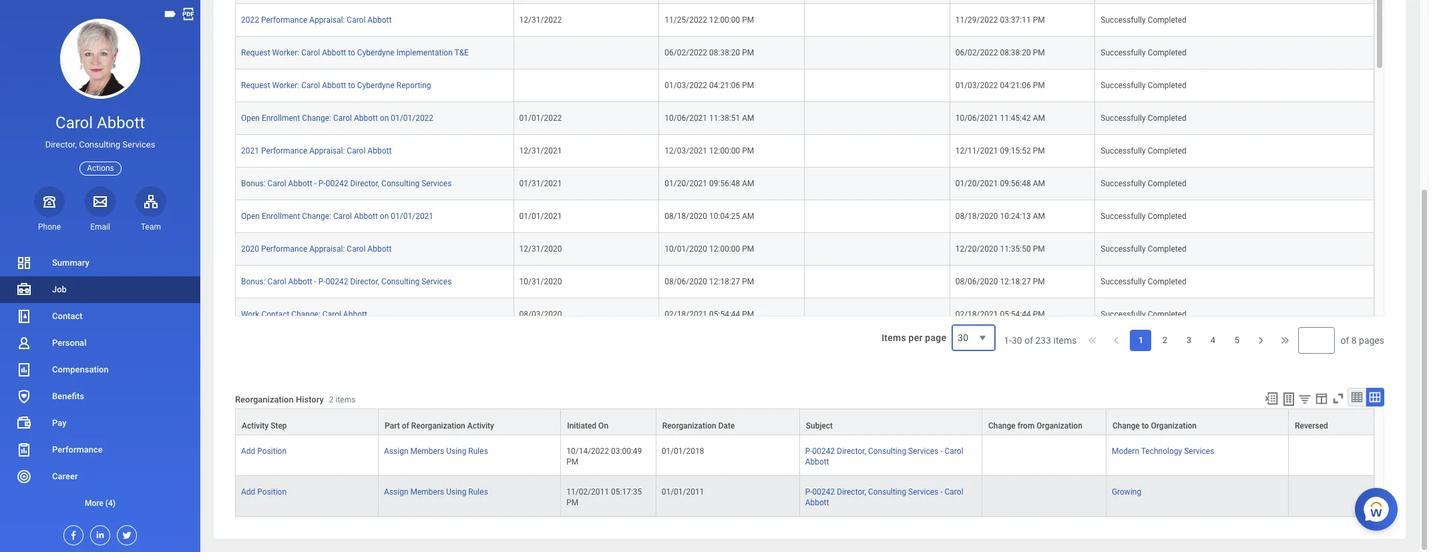 Task type: describe. For each thing, give the bounding box(es) containing it.
successfully for 02/18/2021 05:54:44 pm
[[1101, 310, 1146, 319]]

subject
[[806, 422, 833, 431]]

performance for 2020
[[261, 245, 308, 254]]

benefits link
[[0, 383, 200, 410]]

successfully completed for 12/20/2020 11:35:50 pm
[[1101, 245, 1187, 254]]

13 row from the top
[[235, 436, 1375, 477]]

2 button
[[1155, 330, 1176, 351]]

linkedin image
[[91, 526, 106, 541]]

more (4) button
[[0, 490, 200, 517]]

add for 10/14/2022 03:00:49 pm
[[241, 447, 255, 456]]

initiated on
[[567, 422, 609, 431]]

export to excel image
[[1265, 392, 1279, 406]]

row containing 2021 performance appraisal: carol abbott
[[235, 135, 1375, 168]]

row containing activity step
[[235, 409, 1375, 436]]

1 row from the top
[[235, 0, 1375, 4]]

change: for 01/01/2021
[[302, 212, 331, 221]]

2 02/18/2021 05:54:44 pm from the left
[[956, 310, 1045, 319]]

1 08/06/2020 from the left
[[665, 277, 708, 287]]

enrollment for open enrollment change: carol abbott on 01/01/2021
[[262, 212, 300, 221]]

11/02/2011 05:17:35 pm
[[567, 488, 644, 508]]

modern technology services
[[1112, 447, 1215, 456]]

8
[[1352, 335, 1357, 346]]

reorganization for history
[[235, 395, 294, 405]]

compensation
[[52, 365, 109, 375]]

team carol abbott element
[[136, 222, 166, 232]]

2 05:54:44 from the left
[[1000, 310, 1031, 319]]

organization for change to organization
[[1151, 422, 1197, 431]]

items inside reorganization history 2 items
[[336, 396, 356, 405]]

2 08:38:20 from the left
[[1000, 48, 1031, 58]]

appraisal: for 2020 performance appraisal: carol abbott
[[310, 245, 345, 254]]

to inside popup button
[[1142, 422, 1149, 431]]

p-00242 director, consulting services - carol abbott link for 01/01/2011
[[806, 485, 964, 508]]

part of reorganization activity button
[[379, 410, 561, 435]]

10:04:25
[[710, 212, 740, 221]]

2 01/01/2021 from the left
[[520, 212, 562, 221]]

on for 01/01/2022
[[380, 114, 389, 123]]

pay link
[[0, 410, 200, 437]]

position for 10/14/2022 03:00:49 pm
[[257, 447, 287, 456]]

members for 11/02/2011 05:17:35 pm
[[411, 488, 444, 497]]

contact image
[[16, 309, 32, 325]]

team
[[141, 222, 161, 232]]

request worker: carol abbott to cyberdyne implementation t&e link
[[241, 45, 469, 58]]

job
[[52, 285, 67, 295]]

history
[[296, 395, 324, 405]]

carol inside navigation pane region
[[55, 114, 93, 132]]

t&e
[[455, 48, 469, 58]]

reversed
[[1296, 422, 1329, 431]]

1 activity from the left
[[242, 422, 269, 431]]

open enrollment change: carol abbott on 01/01/2021
[[241, 212, 434, 221]]

2 inside button
[[1163, 336, 1168, 346]]

row containing request worker: carol abbott to cyberdyne implementation t&e
[[235, 37, 1375, 70]]

completed for 06/02/2022 08:38:20 pm
[[1148, 48, 1187, 58]]

successfully completed for 01/03/2022 04:21:06 pm
[[1101, 81, 1187, 90]]

1 02/18/2021 from the left
[[665, 310, 708, 319]]

10/01/2020 12:00:00 pm
[[665, 245, 755, 254]]

1 01/20/2021 from the left
[[665, 179, 708, 188]]

open for open enrollment change: carol abbott on 01/01/2022
[[241, 114, 260, 123]]

2021 performance appraisal: carol abbott
[[241, 146, 392, 156]]

1-30 of 233 items
[[1004, 335, 1077, 346]]

list containing summary
[[0, 250, 200, 517]]

completed for 12/20/2020 11:35:50 pm
[[1148, 245, 1187, 254]]

job image
[[16, 282, 32, 298]]

twitter image
[[118, 526, 132, 541]]

open for open enrollment change: carol abbott on 01/01/2021
[[241, 212, 260, 221]]

worker: for request worker: carol abbott to cyberdyne implementation t&e
[[272, 48, 300, 58]]

12/20/2020
[[956, 245, 998, 254]]

11/25/2022
[[665, 15, 708, 25]]

add position for 10/14/2022 03:00:49 pm
[[241, 447, 287, 456]]

technology
[[1142, 447, 1183, 456]]

12/31/2020
[[520, 245, 562, 254]]

carol abbott
[[55, 114, 145, 132]]

1 01/20/2021 09:56:48 am from the left
[[665, 179, 755, 188]]

1 12:18:27 from the left
[[710, 277, 740, 287]]

2 activity from the left
[[467, 422, 494, 431]]

request for request worker: carol abbott to cyberdyne reporting
[[241, 81, 270, 90]]

1 08:38:20 from the left
[[710, 48, 740, 58]]

2 vertical spatial change:
[[292, 310, 321, 319]]

14 row from the top
[[235, 477, 1375, 517]]

chevron 2x left small image
[[1087, 334, 1100, 347]]

am up 08/18/2020 10:04:25 am
[[742, 179, 755, 188]]

2022
[[241, 15, 259, 25]]

performance image
[[16, 442, 32, 458]]

click to view/edit grid preferences image
[[1315, 392, 1330, 406]]

of 8 pages
[[1341, 335, 1385, 346]]

1 04:21:06 from the left
[[710, 81, 740, 90]]

2 01/20/2021 from the left
[[956, 179, 998, 188]]

compensation image
[[16, 362, 32, 378]]

successfully completed for 12/11/2021 09:15:52 pm
[[1101, 146, 1187, 156]]

successfully for 01/20/2021 09:56:48 am
[[1101, 179, 1146, 188]]

reorganization history 2 items
[[235, 395, 356, 405]]

12/31/2022
[[520, 15, 562, 25]]

successfully for 06/02/2022 08:38:20 pm
[[1101, 48, 1146, 58]]

1 06/02/2022 08:38:20 pm from the left
[[665, 48, 755, 58]]

11:38:51
[[710, 114, 740, 123]]

members for 10/14/2022 03:00:49 pm
[[411, 447, 444, 456]]

more (4) button
[[0, 496, 200, 512]]

12:00:00 for 11/25/2022
[[710, 15, 740, 25]]

on
[[599, 422, 609, 431]]

chevron right small image
[[1255, 334, 1268, 347]]

completed for 12/11/2021 09:15:52 pm
[[1148, 146, 1187, 156]]

items per page element
[[880, 317, 996, 360]]

successfully completed for 11/29/2022 03:37:11 pm
[[1101, 15, 1187, 25]]

completed for 10/06/2021 11:45:42 am
[[1148, 114, 1187, 123]]

page
[[926, 333, 947, 343]]

7 row from the top
[[235, 168, 1375, 200]]

bonus: for 10/31/2020
[[241, 277, 266, 287]]

fullscreen image
[[1332, 392, 1346, 406]]

bonus: carol abbott - p-00242 director, consulting services link for 10/31/2020
[[241, 275, 452, 287]]

assign members using rules for 10/14/2022
[[384, 447, 488, 456]]

director, inside navigation pane region
[[45, 140, 77, 150]]

233
[[1036, 335, 1052, 346]]

summary image
[[16, 255, 32, 271]]

12/11/2021
[[956, 146, 998, 156]]

job link
[[0, 277, 200, 303]]

10/01/2020
[[665, 245, 708, 254]]

(4)
[[105, 499, 116, 508]]

10/06/2021 for 10/06/2021 11:38:51 am
[[665, 114, 708, 123]]

01/01/2011
[[662, 488, 705, 497]]

2021
[[241, 146, 259, 156]]

2022 performance appraisal: carol abbott
[[241, 15, 392, 25]]

2 06/02/2022 from the left
[[956, 48, 998, 58]]

items
[[882, 333, 907, 343]]

per
[[909, 333, 923, 343]]

08/18/2020 10:04:25 am
[[665, 212, 755, 221]]

to for reporting
[[348, 81, 355, 90]]

more
[[85, 499, 103, 508]]

change: for 01/01/2022
[[302, 114, 331, 123]]

performance for 2022
[[261, 15, 308, 25]]

activity step
[[242, 422, 287, 431]]

using for 10/14/2022 03:00:49 pm
[[446, 447, 467, 456]]

career link
[[0, 464, 200, 490]]

successfully completed for 08/18/2020 10:24:13 am
[[1101, 212, 1187, 221]]

contact inside row
[[262, 310, 290, 319]]

cyberdyne for reporting
[[357, 81, 395, 90]]

view printable version (pdf) image
[[181, 7, 196, 21]]

phone image
[[40, 194, 59, 210]]

request for request worker: carol abbott to cyberdyne implementation t&e
[[241, 48, 270, 58]]

summary link
[[0, 250, 200, 277]]

p-00242 director, consulting services - carol abbott link for 01/01/2018
[[806, 444, 964, 467]]

03:00:49
[[611, 447, 642, 456]]

2 01/03/2022 from the left
[[956, 81, 998, 90]]

successfully completed for 02/18/2021 05:54:44 pm
[[1101, 310, 1187, 319]]

2020 performance appraisal: carol abbott
[[241, 245, 392, 254]]

phone button
[[34, 186, 65, 232]]

12/03/2021 12:00:00 pm
[[665, 146, 755, 156]]

12/31/2021
[[520, 146, 562, 156]]

team link
[[136, 186, 166, 232]]

10/14/2022
[[567, 447, 609, 456]]

career image
[[16, 469, 32, 485]]

5
[[1235, 336, 1240, 346]]

cyberdyne for implementation
[[357, 48, 395, 58]]

successfully completed for 06/02/2022 08:38:20 pm
[[1101, 48, 1187, 58]]

pay image
[[16, 416, 32, 432]]

more (4)
[[85, 499, 116, 508]]

row containing 2020 performance appraisal: carol abbott
[[235, 233, 1375, 266]]

2 01/01/2022 from the left
[[520, 114, 562, 123]]

completed for 08/06/2020 12:18:27 pm
[[1148, 277, 1187, 287]]

08/03/2020
[[520, 310, 562, 319]]

2020
[[241, 245, 259, 254]]

pay
[[52, 418, 66, 428]]

reporting
[[397, 81, 431, 90]]

10 row from the top
[[235, 266, 1375, 299]]

03:37:11
[[1000, 15, 1031, 25]]

assign members using rules for 11/02/2011
[[384, 488, 488, 497]]

2 01/03/2022 04:21:06 pm from the left
[[956, 81, 1045, 90]]

successfully for 12/11/2021 09:15:52 pm
[[1101, 146, 1146, 156]]

1 02/18/2021 05:54:44 pm from the left
[[665, 310, 755, 319]]

activity step button
[[236, 410, 378, 435]]

2020 performance appraisal: carol abbott link
[[241, 242, 392, 254]]

rules for 11/02/2011
[[469, 488, 488, 497]]

11/02/2011
[[567, 488, 609, 497]]

1 05:54:44 from the left
[[710, 310, 740, 319]]

10/14/2022 03:00:49 pm
[[567, 447, 644, 467]]

change for change from organization
[[989, 422, 1016, 431]]

consulting inside navigation pane region
[[79, 140, 120, 150]]

reversed button
[[1290, 410, 1374, 435]]

benefits image
[[16, 389, 32, 405]]

successfully for 08/18/2020 10:24:13 am
[[1101, 212, 1146, 221]]

10/31/2020
[[520, 277, 562, 287]]

1 01/01/2022 from the left
[[391, 114, 434, 123]]

2 06/02/2022 08:38:20 pm from the left
[[956, 48, 1045, 58]]

compensation link
[[0, 357, 200, 383]]

assign for 10/14/2022 03:00:49 pm
[[384, 447, 409, 456]]

completed for 01/03/2022 04:21:06 pm
[[1148, 81, 1187, 90]]

bonus: for 01/31/2021
[[241, 179, 266, 188]]

personal link
[[0, 330, 200, 357]]

work contact change: carol abbott
[[241, 310, 367, 319]]

mail image
[[92, 194, 108, 210]]

11/29/2022 03:37:11 pm
[[956, 15, 1045, 25]]

am right '10:04:25'
[[742, 212, 755, 221]]

items inside status
[[1054, 335, 1077, 346]]

successfully completed for 10/06/2021 11:45:42 am
[[1101, 114, 1187, 123]]



Task type: locate. For each thing, give the bounding box(es) containing it.
bonus: carol abbott - p-00242 director, consulting services
[[241, 179, 452, 188], [241, 277, 452, 287]]

0 vertical spatial assign members using rules
[[384, 447, 488, 456]]

1 vertical spatial p-00242 director, consulting services - carol abbott link
[[806, 485, 964, 508]]

0 vertical spatial enrollment
[[262, 114, 300, 123]]

12:18:27 down "11:35:50"
[[1000, 277, 1031, 287]]

to for implementation
[[348, 48, 355, 58]]

0 horizontal spatial contact
[[52, 311, 83, 321]]

5 button
[[1227, 330, 1248, 351]]

1 appraisal: from the top
[[310, 15, 345, 25]]

2 right history
[[329, 396, 334, 405]]

change up modern
[[1113, 422, 1140, 431]]

select to filter grid data image
[[1298, 392, 1313, 406]]

2 p-00242 director, consulting services - carol abbott from the top
[[806, 488, 964, 508]]

to
[[348, 48, 355, 58], [348, 81, 355, 90], [1142, 422, 1149, 431]]

01/20/2021 09:56:48 am
[[665, 179, 755, 188], [956, 179, 1046, 188]]

1 06/02/2022 from the left
[[665, 48, 708, 58]]

2 assign members using rules from the top
[[384, 488, 488, 497]]

0 horizontal spatial 2
[[329, 396, 334, 405]]

10 completed from the top
[[1148, 310, 1187, 319]]

bonus: carol abbott - p-00242 director, consulting services link up open enrollment change: carol abbott on 01/01/2021 link
[[241, 176, 452, 188]]

9 row from the top
[[235, 233, 1375, 266]]

1 vertical spatial 12:00:00
[[710, 146, 740, 156]]

4
[[1211, 336, 1216, 346]]

add position link
[[241, 444, 287, 456], [241, 485, 287, 497]]

12:18:27 down 10/01/2020 12:00:00 pm
[[710, 277, 740, 287]]

services
[[123, 140, 155, 150], [422, 179, 452, 188], [422, 277, 452, 287], [909, 447, 939, 456], [1185, 447, 1215, 456], [909, 488, 939, 497]]

1 horizontal spatial 12:18:27
[[1000, 277, 1031, 287]]

1 horizontal spatial 2
[[1163, 336, 1168, 346]]

list
[[0, 250, 200, 517], [1131, 330, 1248, 351]]

1 horizontal spatial 04:21:06
[[1000, 81, 1031, 90]]

2
[[1163, 336, 1168, 346], [329, 396, 334, 405]]

2022 performance appraisal: carol abbott link
[[241, 13, 392, 25]]

1 assign members using rules link from the top
[[384, 444, 488, 456]]

pm inside "11/02/2011 05:17:35 pm"
[[567, 499, 579, 508]]

12 row from the top
[[235, 409, 1375, 436]]

1 vertical spatial using
[[446, 488, 467, 497]]

1 add from the top
[[241, 447, 255, 456]]

add position link for 11/02/2011 05:17:35 pm
[[241, 485, 287, 497]]

2 successfully completed from the top
[[1101, 48, 1187, 58]]

0 horizontal spatial 08:38:20
[[710, 48, 740, 58]]

open up '2021'
[[241, 114, 260, 123]]

organization inside "change from organization" popup button
[[1037, 422, 1083, 431]]

2 inside reorganization history 2 items
[[329, 396, 334, 405]]

assign members using rules link for 11/02/2011
[[384, 485, 488, 497]]

bonus: carol abbott - p-00242 director, consulting services link for 01/31/2021
[[241, 176, 452, 188]]

am right 11:38:51 at the top of the page
[[742, 114, 755, 123]]

10 successfully completed from the top
[[1101, 310, 1187, 319]]

items per page
[[882, 333, 947, 343]]

1 vertical spatial enrollment
[[262, 212, 300, 221]]

0 vertical spatial items
[[1054, 335, 1077, 346]]

request up '2021'
[[241, 81, 270, 90]]

successfully completed for 01/20/2021 09:56:48 am
[[1101, 179, 1187, 188]]

01/03/2022
[[665, 81, 708, 90], [956, 81, 998, 90]]

08:38:20 down 11/25/2022 12:00:00 pm
[[710, 48, 740, 58]]

expand table image
[[1369, 391, 1382, 404]]

appraisal: down 'open enrollment change: carol abbott on 01/01/2021'
[[310, 245, 345, 254]]

to up modern technology services link
[[1142, 422, 1149, 431]]

0 vertical spatial p-00242 director, consulting services - carol abbott
[[806, 447, 964, 467]]

2 vertical spatial 12:00:00
[[710, 245, 740, 254]]

actions button
[[80, 161, 121, 176]]

0 vertical spatial p-00242 director, consulting services - carol abbott link
[[806, 444, 964, 467]]

change: up 2021 performance appraisal: carol abbott link
[[302, 114, 331, 123]]

0 vertical spatial add
[[241, 447, 255, 456]]

4 successfully from the top
[[1101, 114, 1146, 123]]

reorganization date button
[[657, 410, 800, 435]]

1 01/03/2022 from the left
[[665, 81, 708, 90]]

am right 11:45:42
[[1033, 114, 1046, 123]]

change left the from
[[989, 422, 1016, 431]]

worker: for request worker: carol abbott to cyberdyne reporting
[[272, 81, 300, 90]]

01/01/2022 down reporting on the top
[[391, 114, 434, 123]]

4 successfully completed from the top
[[1101, 114, 1187, 123]]

1 position from the top
[[257, 447, 287, 456]]

1 horizontal spatial contact
[[262, 310, 290, 319]]

08/18/2020 up "10/01/2020"
[[665, 212, 708, 221]]

of right 30
[[1025, 335, 1034, 346]]

to down request worker: carol abbott to cyberdyne implementation t&e
[[348, 81, 355, 90]]

1 horizontal spatial items
[[1054, 335, 1077, 346]]

1 vertical spatial on
[[380, 212, 389, 221]]

cyberdyne inside request worker: carol abbott to cyberdyne reporting link
[[357, 81, 395, 90]]

row containing work contact change: carol abbott
[[235, 299, 1375, 331]]

enrollment up 2020 performance appraisal: carol abbott link
[[262, 212, 300, 221]]

worker: up "open enrollment change: carol abbott on 01/01/2022" link
[[272, 81, 300, 90]]

02/18/2021 05:54:44 pm down 10/01/2020 12:00:00 pm
[[665, 310, 755, 319]]

11/25/2022 12:00:00 pm
[[665, 15, 755, 25]]

appraisal: down open enrollment change: carol abbott on 01/01/2022
[[310, 146, 345, 156]]

3 completed from the top
[[1148, 81, 1187, 90]]

04:21:06 up 11:38:51 at the top of the page
[[710, 81, 740, 90]]

0 horizontal spatial list
[[0, 250, 200, 517]]

from
[[1018, 422, 1035, 431]]

reorganization up 01/01/2018
[[663, 422, 717, 431]]

6 row from the top
[[235, 135, 1375, 168]]

3
[[1187, 336, 1192, 346]]

1 horizontal spatial 01/03/2022
[[956, 81, 998, 90]]

0 vertical spatial assign
[[384, 447, 409, 456]]

bonus: carol abbott - p-00242 director, consulting services link down 2020 performance appraisal: carol abbott
[[241, 275, 452, 287]]

abbott inside navigation pane region
[[97, 114, 145, 132]]

rules for 10/14/2022
[[469, 447, 488, 456]]

4 button
[[1203, 330, 1224, 351]]

01/20/2021 down 12/03/2021
[[665, 179, 708, 188]]

0 vertical spatial change:
[[302, 114, 331, 123]]

list containing 2
[[1131, 330, 1248, 351]]

growing link
[[1112, 485, 1142, 497]]

request worker: carol abbott to cyberdyne reporting
[[241, 81, 431, 90]]

2 change from the left
[[1113, 422, 1140, 431]]

services inside navigation pane region
[[123, 140, 155, 150]]

performance right '2021'
[[261, 146, 308, 156]]

8 successfully completed from the top
[[1101, 245, 1187, 254]]

0 vertical spatial appraisal:
[[310, 15, 345, 25]]

performance inside list
[[52, 445, 103, 455]]

reorganization for date
[[663, 422, 717, 431]]

1 horizontal spatial 01/01/2022
[[520, 114, 562, 123]]

12:18:27
[[710, 277, 740, 287], [1000, 277, 1031, 287]]

08/06/2020 down "10/01/2020"
[[665, 277, 708, 287]]

4 row from the top
[[235, 70, 1375, 102]]

1 vertical spatial cyberdyne
[[357, 81, 395, 90]]

0 vertical spatial assign members using rules link
[[384, 444, 488, 456]]

appraisal: up request worker: carol abbott to cyberdyne implementation t&e link
[[310, 15, 345, 25]]

3 successfully from the top
[[1101, 81, 1146, 90]]

1 cyberdyne from the top
[[357, 48, 395, 58]]

01/03/2022 04:21:06 pm up 10/06/2021 11:38:51 am
[[665, 81, 755, 90]]

1 rules from the top
[[469, 447, 488, 456]]

cell
[[235, 0, 514, 4], [514, 0, 660, 4], [660, 0, 805, 4], [805, 0, 951, 4], [951, 0, 1096, 4], [1096, 0, 1375, 4], [805, 4, 951, 37], [514, 37, 660, 70], [805, 37, 951, 70], [514, 70, 660, 102], [805, 70, 951, 102], [805, 102, 951, 135], [805, 135, 951, 168], [805, 168, 951, 200], [805, 200, 951, 233], [805, 233, 951, 266], [805, 266, 951, 299], [805, 299, 951, 331], [983, 436, 1107, 477], [1290, 436, 1375, 477], [983, 477, 1107, 517], [1290, 477, 1375, 517]]

successfully for 11/29/2022 03:37:11 pm
[[1101, 15, 1146, 25]]

08/06/2020 12:18:27 pm down 10/01/2020 12:00:00 pm
[[665, 277, 755, 287]]

view team image
[[143, 194, 159, 210]]

change from organization button
[[983, 410, 1106, 435]]

5 successfully from the top
[[1101, 146, 1146, 156]]

10/06/2021 11:45:42 am
[[956, 114, 1046, 123]]

10 successfully from the top
[[1101, 310, 1146, 319]]

row containing open enrollment change: carol abbott on 01/01/2022
[[235, 102, 1375, 135]]

1 08/18/2020 from the left
[[665, 212, 708, 221]]

0 vertical spatial on
[[380, 114, 389, 123]]

request worker: carol abbott to cyberdyne implementation t&e
[[241, 48, 469, 58]]

0 vertical spatial to
[[348, 48, 355, 58]]

of inside popup button
[[402, 422, 409, 431]]

completed for 11/29/2022 03:37:11 pm
[[1148, 15, 1187, 25]]

1 vertical spatial add position
[[241, 488, 287, 497]]

0 horizontal spatial 06/02/2022 08:38:20 pm
[[665, 48, 755, 58]]

2 bonus: carol abbott - p-00242 director, consulting services link from the top
[[241, 275, 452, 287]]

0 horizontal spatial activity
[[242, 422, 269, 431]]

0 vertical spatial request
[[241, 48, 270, 58]]

1 horizontal spatial 05:54:44
[[1000, 310, 1031, 319]]

2 10/06/2021 from the left
[[956, 114, 998, 123]]

08/06/2020 down 12/20/2020
[[956, 277, 998, 287]]

1 worker: from the top
[[272, 48, 300, 58]]

work contact change: carol abbott link
[[241, 307, 367, 319]]

9 successfully from the top
[[1101, 277, 1146, 287]]

1 successfully completed from the top
[[1101, 15, 1187, 25]]

2 12:00:00 from the top
[[710, 146, 740, 156]]

am right 10:24:13 at right top
[[1033, 212, 1046, 221]]

1 horizontal spatial 08/18/2020
[[956, 212, 998, 221]]

1 vertical spatial to
[[348, 81, 355, 90]]

7 successfully completed from the top
[[1101, 212, 1187, 221]]

performance right 2020
[[261, 245, 308, 254]]

email button
[[85, 186, 116, 232]]

1 add position link from the top
[[241, 444, 287, 456]]

1 vertical spatial bonus: carol abbott - p-00242 director, consulting services link
[[241, 275, 452, 287]]

0 horizontal spatial 12:18:27
[[710, 277, 740, 287]]

01/01/2022 up 12/31/2021
[[520, 114, 562, 123]]

add
[[241, 447, 255, 456], [241, 488, 255, 497]]

on
[[380, 114, 389, 123], [380, 212, 389, 221]]

08/18/2020 for 08/18/2020 10:24:13 am
[[956, 212, 998, 221]]

initiated on button
[[561, 410, 656, 435]]

08/06/2020 12:18:27 pm
[[665, 277, 755, 287], [956, 277, 1045, 287]]

2 cyberdyne from the top
[[357, 81, 395, 90]]

1 assign members using rules from the top
[[384, 447, 488, 456]]

0 horizontal spatial 08/06/2020
[[665, 277, 708, 287]]

12:00:00 right the 11/25/2022
[[710, 15, 740, 25]]

completed for 02/18/2021 05:54:44 pm
[[1148, 310, 1187, 319]]

3 appraisal: from the top
[[310, 245, 345, 254]]

10/06/2021 up 12/11/2021
[[956, 114, 998, 123]]

2 assign from the top
[[384, 488, 409, 497]]

initiated
[[567, 422, 597, 431]]

pm inside 10/14/2022 03:00:49 pm
[[567, 458, 579, 467]]

successfully completed for 08/06/2020 12:18:27 pm
[[1101, 277, 1187, 287]]

items right history
[[336, 396, 356, 405]]

successfully completed
[[1101, 15, 1187, 25], [1101, 48, 1187, 58], [1101, 81, 1187, 90], [1101, 114, 1187, 123], [1101, 146, 1187, 156], [1101, 179, 1187, 188], [1101, 212, 1187, 221], [1101, 245, 1187, 254], [1101, 277, 1187, 287], [1101, 310, 1187, 319]]

2 12:18:27 from the left
[[1000, 277, 1031, 287]]

11:35:50
[[1000, 245, 1031, 254]]

cyberdyne inside request worker: carol abbott to cyberdyne implementation t&e link
[[357, 48, 395, 58]]

email carol abbott element
[[85, 222, 116, 232]]

5 completed from the top
[[1148, 146, 1187, 156]]

1 vertical spatial assign
[[384, 488, 409, 497]]

10/06/2021 11:38:51 am
[[665, 114, 755, 123]]

1 successfully from the top
[[1101, 15, 1146, 25]]

04:21:06 up 11:45:42
[[1000, 81, 1031, 90]]

activity
[[242, 422, 269, 431], [467, 422, 494, 431]]

5 successfully completed from the top
[[1101, 146, 1187, 156]]

2 09:56:48 from the left
[[1000, 179, 1031, 188]]

export to worksheets image
[[1281, 392, 1297, 408]]

09:56:48 up '10:04:25'
[[710, 179, 740, 188]]

0 horizontal spatial change
[[989, 422, 1016, 431]]

0 horizontal spatial 08/06/2020 12:18:27 pm
[[665, 277, 755, 287]]

1 bonus: carol abbott - p-00242 director, consulting services link from the top
[[241, 176, 452, 188]]

1-30 of 233 items status
[[1004, 334, 1077, 347]]

personal
[[52, 338, 87, 348]]

3 button
[[1179, 330, 1200, 351]]

0 horizontal spatial 02/18/2021
[[665, 310, 708, 319]]

0 horizontal spatial 01/03/2022
[[665, 81, 708, 90]]

06/02/2022 down '11/29/2022'
[[956, 48, 998, 58]]

pagination element
[[1004, 317, 1385, 365]]

successfully for 10/06/2021 11:45:42 am
[[1101, 114, 1146, 123]]

reorganization inside popup button
[[663, 422, 717, 431]]

08:38:20 down 03:37:11
[[1000, 48, 1031, 58]]

performance right the 2022
[[261, 15, 308, 25]]

to up request worker: carol abbott to cyberdyne reporting link at top
[[348, 48, 355, 58]]

appraisal: for 2022 performance appraisal: carol abbott
[[310, 15, 345, 25]]

1 p-00242 director, consulting services - carol abbott link from the top
[[806, 444, 964, 467]]

table image
[[1351, 391, 1364, 404]]

date
[[719, 422, 735, 431]]

2 using from the top
[[446, 488, 467, 497]]

on inside "open enrollment change: carol abbott on 01/01/2022" link
[[380, 114, 389, 123]]

step
[[271, 422, 287, 431]]

organization right the from
[[1037, 422, 1083, 431]]

1 vertical spatial members
[[411, 488, 444, 497]]

06/02/2022 down the 11/25/2022
[[665, 48, 708, 58]]

0 horizontal spatial reorganization
[[235, 395, 294, 405]]

1 vertical spatial open
[[241, 212, 260, 221]]

1 organization from the left
[[1037, 422, 1083, 431]]

08/18/2020 for 08/18/2020 10:04:25 am
[[665, 212, 708, 221]]

3 row from the top
[[235, 37, 1375, 70]]

p-00242 director, consulting services - carol abbott for 01/01/2018
[[806, 447, 964, 467]]

chevron left small image
[[1111, 334, 1124, 347]]

12:00:00 for 10/01/2020
[[710, 245, 740, 254]]

reorganization up activity step
[[235, 395, 294, 405]]

of inside status
[[1025, 335, 1034, 346]]

9 completed from the top
[[1148, 277, 1187, 287]]

05:17:35
[[611, 488, 642, 497]]

1 vertical spatial 2
[[329, 396, 334, 405]]

1 09:56:48 from the left
[[710, 179, 740, 188]]

row containing open enrollment change: carol abbott on 01/01/2021
[[235, 200, 1375, 233]]

30
[[1012, 335, 1023, 346]]

members
[[411, 447, 444, 456], [411, 488, 444, 497]]

open up 2020
[[241, 212, 260, 221]]

7 completed from the top
[[1148, 212, 1187, 221]]

2 02/18/2021 from the left
[[956, 310, 998, 319]]

assign members using rules link for 10/14/2022
[[384, 444, 488, 456]]

completed for 08/18/2020 10:24:13 am
[[1148, 212, 1187, 221]]

am
[[742, 114, 755, 123], [1033, 114, 1046, 123], [742, 179, 755, 188], [1033, 179, 1046, 188], [742, 212, 755, 221], [1033, 212, 1046, 221]]

01/20/2021 09:56:48 am up 08/18/2020 10:24:13 am
[[956, 179, 1046, 188]]

row containing request worker: carol abbott to cyberdyne reporting
[[235, 70, 1375, 102]]

appraisal: for 2021 performance appraisal: carol abbott
[[310, 146, 345, 156]]

1 10/06/2021 from the left
[[665, 114, 708, 123]]

0 vertical spatial rules
[[469, 447, 488, 456]]

1 assign from the top
[[384, 447, 409, 456]]

2 08/06/2020 from the left
[[956, 277, 998, 287]]

2 completed from the top
[[1148, 48, 1187, 58]]

1 horizontal spatial 08/06/2020
[[956, 277, 998, 287]]

request down the 2022
[[241, 48, 270, 58]]

abbott
[[368, 15, 392, 25], [322, 48, 346, 58], [322, 81, 346, 90], [97, 114, 145, 132], [354, 114, 378, 123], [368, 146, 392, 156], [288, 179, 312, 188], [354, 212, 378, 221], [368, 245, 392, 254], [288, 277, 312, 287], [343, 310, 367, 319], [806, 458, 830, 467], [806, 499, 830, 508]]

assign members using rules link
[[384, 444, 488, 456], [384, 485, 488, 497]]

1 vertical spatial rules
[[469, 488, 488, 497]]

1 using from the top
[[446, 447, 467, 456]]

11 row from the top
[[235, 299, 1375, 331]]

04:21:06
[[710, 81, 740, 90], [1000, 81, 1031, 90]]

2 01/20/2021 09:56:48 am from the left
[[956, 179, 1046, 188]]

2 assign members using rules link from the top
[[384, 485, 488, 497]]

email
[[90, 222, 110, 232]]

09:56:48 down 09:15:52 on the right
[[1000, 179, 1031, 188]]

2 successfully from the top
[[1101, 48, 1146, 58]]

2 horizontal spatial of
[[1341, 335, 1350, 346]]

items
[[1054, 335, 1077, 346], [336, 396, 356, 405]]

2 08/06/2020 12:18:27 pm from the left
[[956, 277, 1045, 287]]

1 vertical spatial items
[[336, 396, 356, 405]]

1 horizontal spatial 02/18/2021 05:54:44 pm
[[956, 310, 1045, 319]]

1 bonus: carol abbott - p-00242 director, consulting services from the top
[[241, 179, 452, 188]]

09:15:52
[[1000, 146, 1031, 156]]

p-00242 director, consulting services - carol abbott link
[[806, 444, 964, 467], [806, 485, 964, 508]]

enrollment
[[262, 114, 300, 123], [262, 212, 300, 221]]

1 p-00242 director, consulting services - carol abbott from the top
[[806, 447, 964, 467]]

0 vertical spatial using
[[446, 447, 467, 456]]

2 rules from the top
[[469, 488, 488, 497]]

organization
[[1037, 422, 1083, 431], [1151, 422, 1197, 431]]

of left 8
[[1341, 335, 1350, 346]]

6 successfully from the top
[[1101, 179, 1146, 188]]

0 vertical spatial position
[[257, 447, 287, 456]]

modern
[[1112, 447, 1140, 456]]

10/06/2021 up 12/03/2021
[[665, 114, 708, 123]]

1 vertical spatial position
[[257, 488, 287, 497]]

1 01/03/2022 04:21:06 pm from the left
[[665, 81, 755, 90]]

2 enrollment from the top
[[262, 212, 300, 221]]

0 horizontal spatial 01/01/2022
[[391, 114, 434, 123]]

enrollment up 2021 performance appraisal: carol abbott link
[[262, 114, 300, 123]]

1 horizontal spatial 06/02/2022 08:38:20 pm
[[956, 48, 1045, 58]]

organization inside 'change to organization' popup button
[[1151, 422, 1197, 431]]

10/06/2021 for 10/06/2021 11:45:42 am
[[956, 114, 998, 123]]

phone carol abbott element
[[34, 222, 65, 232]]

1 12:00:00 from the top
[[710, 15, 740, 25]]

1 horizontal spatial change
[[1113, 422, 1140, 431]]

1 horizontal spatial 02/18/2021
[[956, 310, 998, 319]]

list inside pagination "element"
[[1131, 330, 1248, 351]]

organization up modern technology services link
[[1151, 422, 1197, 431]]

1 request from the top
[[241, 48, 270, 58]]

1 vertical spatial p-00242 director, consulting services - carol abbott
[[806, 488, 964, 508]]

cyberdyne left 'implementation'
[[357, 48, 395, 58]]

facebook image
[[64, 526, 79, 541]]

summary
[[52, 258, 89, 268]]

p-00242 director, consulting services - carol abbott
[[806, 447, 964, 467], [806, 488, 964, 508]]

08/06/2020 12:18:27 pm down 12/20/2020 11:35:50 pm
[[956, 277, 1045, 287]]

1 vertical spatial request
[[241, 81, 270, 90]]

bonus: up work
[[241, 277, 266, 287]]

reorganization date
[[663, 422, 735, 431]]

work
[[241, 310, 260, 319]]

01/03/2022 up 10/06/2021 11:38:51 am
[[665, 81, 708, 90]]

reorganization inside popup button
[[411, 422, 465, 431]]

worker: down the 2022 performance appraisal: carol abbott
[[272, 48, 300, 58]]

1 horizontal spatial 01/20/2021 09:56:48 am
[[956, 179, 1046, 188]]

02/18/2021 05:54:44 pm up 1-
[[956, 310, 1045, 319]]

1 horizontal spatial 01/01/2021
[[520, 212, 562, 221]]

2 04:21:06 from the left
[[1000, 81, 1031, 90]]

change: up 2020 performance appraisal: carol abbott link
[[302, 212, 331, 221]]

tag image
[[163, 7, 178, 21]]

using for 11/02/2011 05:17:35 pm
[[446, 488, 467, 497]]

position for 11/02/2011 05:17:35 pm
[[257, 488, 287, 497]]

2 open from the top
[[241, 212, 260, 221]]

bonus: down '2021'
[[241, 179, 266, 188]]

contact up personal
[[52, 311, 83, 321]]

change for change to organization
[[1113, 422, 1140, 431]]

1 horizontal spatial 01/20/2021
[[956, 179, 998, 188]]

01/03/2022 up 10/06/2021 11:45:42 am
[[956, 81, 998, 90]]

open enrollment change: carol abbott on 01/01/2022 link
[[241, 111, 434, 123]]

0 horizontal spatial 08/18/2020
[[665, 212, 708, 221]]

add for 11/02/2011 05:17:35 pm
[[241, 488, 255, 497]]

1 horizontal spatial 06/02/2022
[[956, 48, 998, 58]]

0 vertical spatial bonus: carol abbott - p-00242 director, consulting services
[[241, 179, 452, 188]]

1 horizontal spatial of
[[1025, 335, 1034, 346]]

01/20/2021 09:56:48 am up 08/18/2020 10:04:25 am
[[665, 179, 755, 188]]

change: right work
[[292, 310, 321, 319]]

1 horizontal spatial 08:38:20
[[1000, 48, 1031, 58]]

1 vertical spatial assign members using rules link
[[384, 485, 488, 497]]

cyberdyne left reporting on the top
[[357, 81, 395, 90]]

change:
[[302, 114, 331, 123], [302, 212, 331, 221], [292, 310, 321, 319]]

organization for change from organization
[[1037, 422, 1083, 431]]

toolbar
[[1259, 388, 1385, 409]]

08:38:20
[[710, 48, 740, 58], [1000, 48, 1031, 58]]

01/03/2022 04:21:06 pm up 10/06/2021 11:45:42 am
[[956, 81, 1045, 90]]

2 on from the top
[[380, 212, 389, 221]]

contact inside list
[[52, 311, 83, 321]]

06/02/2022 08:38:20 pm down 11/25/2022 12:00:00 pm
[[665, 48, 755, 58]]

0 horizontal spatial 04:21:06
[[710, 81, 740, 90]]

02/18/2021
[[665, 310, 708, 319], [956, 310, 998, 319]]

add position for 11/02/2011 05:17:35 pm
[[241, 488, 287, 497]]

1 vertical spatial change:
[[302, 212, 331, 221]]

on for 01/01/2021
[[380, 212, 389, 221]]

2 vertical spatial appraisal:
[[310, 245, 345, 254]]

bonus: carol abbott - p-00242 director, consulting services for 01/31/2021
[[241, 179, 452, 188]]

performance for 2021
[[261, 146, 308, 156]]

request worker: carol abbott to cyberdyne reporting link
[[241, 78, 431, 90]]

assign members using rules
[[384, 447, 488, 456], [384, 488, 488, 497]]

0 vertical spatial 2
[[1163, 336, 1168, 346]]

completed for 01/20/2021 09:56:48 am
[[1148, 179, 1187, 188]]

pages
[[1360, 335, 1385, 346]]

add position link for 10/14/2022 03:00:49 pm
[[241, 444, 287, 456]]

0 horizontal spatial 05:54:44
[[710, 310, 740, 319]]

successfully for 08/06/2020 12:18:27 pm
[[1101, 277, 1146, 287]]

0 vertical spatial open
[[241, 114, 260, 123]]

bonus: carol abbott - p-00242 director, consulting services for 10/31/2020
[[241, 277, 452, 287]]

bonus: carol abbott - p-00242 director, consulting services down 2020 performance appraisal: carol abbott
[[241, 277, 452, 287]]

08/18/2020 up 12/20/2020
[[956, 212, 998, 221]]

1 vertical spatial worker:
[[272, 81, 300, 90]]

1 vertical spatial bonus: carol abbott - p-00242 director, consulting services
[[241, 277, 452, 287]]

performance up career on the bottom left
[[52, 445, 103, 455]]

modern technology services link
[[1112, 444, 1215, 456]]

of right part
[[402, 422, 409, 431]]

am up 08/18/2020 10:24:13 am
[[1033, 179, 1046, 188]]

row
[[235, 0, 1375, 4], [235, 4, 1375, 37], [235, 37, 1375, 70], [235, 70, 1375, 102], [235, 102, 1375, 135], [235, 135, 1375, 168], [235, 168, 1375, 200], [235, 200, 1375, 233], [235, 233, 1375, 266], [235, 266, 1375, 299], [235, 299, 1375, 331], [235, 409, 1375, 436], [235, 436, 1375, 477], [235, 477, 1375, 517]]

chevron 2x right small image
[[1279, 334, 1292, 347]]

1 horizontal spatial reorganization
[[411, 422, 465, 431]]

1 vertical spatial bonus:
[[241, 277, 266, 287]]

1 vertical spatial add position link
[[241, 485, 287, 497]]

1 08/06/2020 12:18:27 pm from the left
[[665, 277, 755, 287]]

06/02/2022 08:38:20 pm down 11/29/2022 03:37:11 pm
[[956, 48, 1045, 58]]

items right 233
[[1054, 335, 1077, 346]]

personal image
[[16, 335, 32, 351]]

0 horizontal spatial items
[[336, 396, 356, 405]]

12:00:00 down 11:38:51 at the top of the page
[[710, 146, 740, 156]]

2 bonus: carol abbott - p-00242 director, consulting services from the top
[[241, 277, 452, 287]]

3 successfully completed from the top
[[1101, 81, 1187, 90]]

0 horizontal spatial of
[[402, 422, 409, 431]]

completed
[[1148, 15, 1187, 25], [1148, 48, 1187, 58], [1148, 81, 1187, 90], [1148, 114, 1187, 123], [1148, 146, 1187, 156], [1148, 179, 1187, 188], [1148, 212, 1187, 221], [1148, 245, 1187, 254], [1148, 277, 1187, 287], [1148, 310, 1187, 319]]

2 add position from the top
[[241, 488, 287, 497]]

3 12:00:00 from the top
[[710, 245, 740, 254]]

position
[[257, 447, 287, 456], [257, 488, 287, 497]]

10:24:13
[[1000, 212, 1031, 221]]

director, consulting services
[[45, 140, 155, 150]]

1 horizontal spatial organization
[[1151, 422, 1197, 431]]

2 horizontal spatial reorganization
[[663, 422, 717, 431]]

growing
[[1112, 488, 1142, 497]]

4 completed from the top
[[1148, 114, 1187, 123]]

on inside open enrollment change: carol abbott on 01/01/2021 link
[[380, 212, 389, 221]]

2 left 3
[[1163, 336, 1168, 346]]

enrollment for open enrollment change: carol abbott on 01/01/2022
[[262, 114, 300, 123]]

12:00:00 down '10:04:25'
[[710, 245, 740, 254]]

bonus: carol abbott - p-00242 director, consulting services up open enrollment change: carol abbott on 01/01/2021 link
[[241, 179, 452, 188]]

1 01/01/2021 from the left
[[391, 212, 434, 221]]

01/20/2021 down 12/11/2021
[[956, 179, 998, 188]]

0 vertical spatial members
[[411, 447, 444, 456]]

11:45:42
[[1000, 114, 1031, 123]]

1 horizontal spatial 08/06/2020 12:18:27 pm
[[956, 277, 1045, 287]]

2 row from the top
[[235, 4, 1375, 37]]

2021 performance appraisal: carol abbott link
[[241, 144, 392, 156]]

p-00242 director, consulting services - carol abbott for 01/01/2011
[[806, 488, 964, 508]]

8 row from the top
[[235, 200, 1375, 233]]

12/03/2021
[[665, 146, 708, 156]]

successfully for 12/20/2020 11:35:50 pm
[[1101, 245, 1146, 254]]

Go to page number text field
[[1299, 327, 1336, 354]]

0 horizontal spatial 06/02/2022
[[665, 48, 708, 58]]

1 vertical spatial add
[[241, 488, 255, 497]]

0 horizontal spatial 09:56:48
[[710, 179, 740, 188]]

assign for 11/02/2011 05:17:35 pm
[[384, 488, 409, 497]]

1 horizontal spatial 09:56:48
[[1000, 179, 1031, 188]]

successfully for 01/03/2022 04:21:06 pm
[[1101, 81, 1146, 90]]

row containing 2022 performance appraisal: carol abbott
[[235, 4, 1375, 37]]

contact right work
[[262, 310, 290, 319]]

2 appraisal: from the top
[[310, 146, 345, 156]]

1 vertical spatial assign members using rules
[[384, 488, 488, 497]]

1 open from the top
[[241, 114, 260, 123]]

navigation pane region
[[0, 0, 200, 553]]

00242
[[326, 179, 348, 188], [326, 277, 348, 287], [813, 447, 835, 456], [813, 488, 835, 497]]

0 vertical spatial worker:
[[272, 48, 300, 58]]

1 horizontal spatial 10/06/2021
[[956, 114, 998, 123]]

2 worker: from the top
[[272, 81, 300, 90]]

0 horizontal spatial 02/18/2021 05:54:44 pm
[[665, 310, 755, 319]]

reorganization right part
[[411, 422, 465, 431]]

1 on from the top
[[380, 114, 389, 123]]

0 horizontal spatial 01/01/2021
[[391, 212, 434, 221]]

12:00:00 for 12/03/2021
[[710, 146, 740, 156]]

05:54:44
[[710, 310, 740, 319], [1000, 310, 1031, 319]]



Task type: vqa. For each thing, say whether or not it's contained in the screenshot.
Status
no



